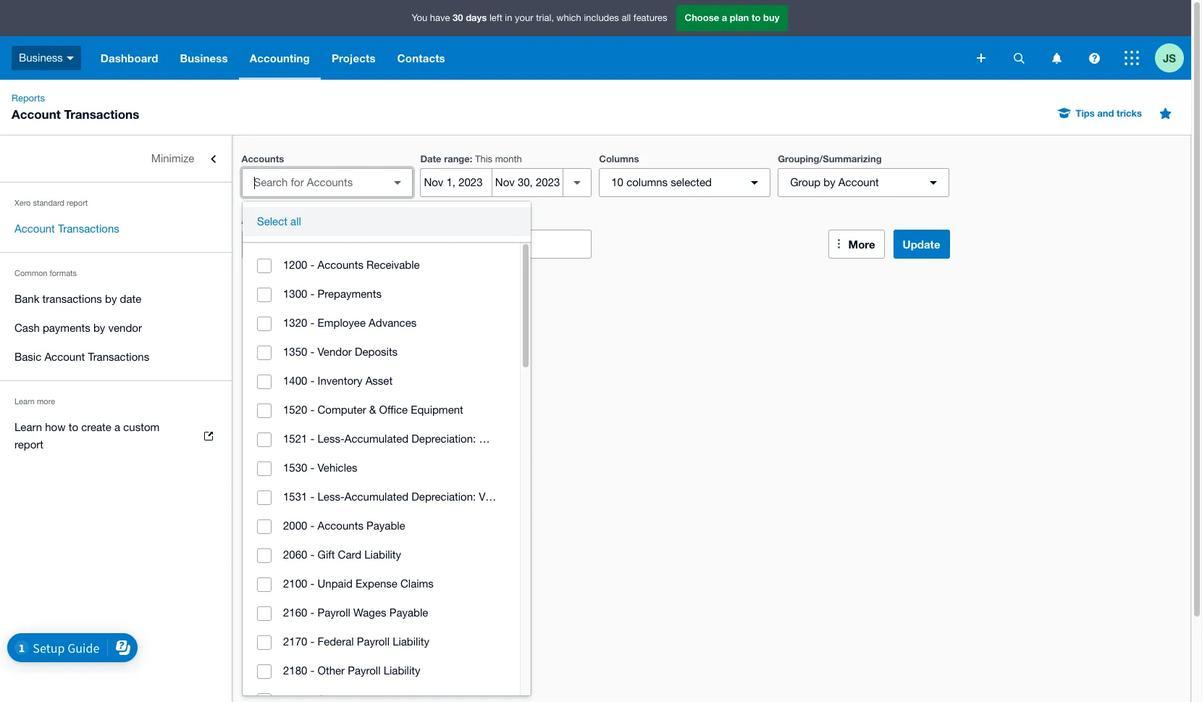 Task type: locate. For each thing, give the bounding box(es) containing it.
0 vertical spatial payable
[[367, 520, 406, 532]]

banner containing js
[[0, 0, 1192, 80]]

30
[[453, 12, 463, 23]]

0 vertical spatial transactions
[[302, 238, 362, 250]]

depreciation: down 1520 - computer & office equipment "button"
[[412, 433, 476, 445]]

0 horizontal spatial office
[[379, 404, 408, 416]]

- for 1521
[[311, 433, 315, 445]]

- right 2160
[[311, 606, 315, 619]]

js
[[1164, 51, 1177, 64]]

svg image up reports account transactions
[[67, 56, 74, 60]]

less- up "1530 - vehicles" at the bottom
[[318, 433, 345, 445]]

- right 2180
[[311, 664, 315, 677]]

1 vertical spatial depreciation:
[[412, 491, 476, 503]]

8 - from the top
[[311, 462, 315, 474]]

transactions up the 1200 - accounts receivable
[[302, 238, 362, 250]]

office
[[379, 404, 408, 416], [541, 433, 569, 445]]

accounting button
[[239, 36, 321, 80]]

- right 2100
[[311, 578, 315, 590]]

1 accumulated from the top
[[345, 433, 409, 445]]

left
[[490, 12, 503, 23]]

0 vertical spatial equipment
[[411, 404, 464, 416]]

1 vertical spatial payroll
[[357, 635, 390, 648]]

13 - from the top
[[311, 606, 315, 619]]

learn for learn how to create a custom report
[[14, 421, 42, 433]]

0 horizontal spatial equipment
[[411, 404, 464, 416]]

account down the reports link
[[12, 107, 61, 122]]

svg image left js
[[1125, 51, 1140, 65]]

None field
[[242, 168, 413, 197]]

12 - from the top
[[311, 578, 315, 590]]

5 - from the top
[[311, 375, 315, 387]]

all up with
[[291, 215, 301, 228]]

& inside 1521 - less-accumulated depreciation: computer & office equipment button
[[531, 433, 538, 445]]

7 - from the top
[[311, 433, 315, 445]]

common formats
[[14, 269, 77, 278]]

1531 - less-accumulated depreciation: vehicles button
[[243, 483, 520, 512]]

1 vertical spatial computer
[[479, 433, 528, 445]]

0 vertical spatial depreciation:
[[412, 433, 476, 445]]

1 vertical spatial liability
[[393, 635, 430, 648]]

liability down 2000 - accounts payable button
[[365, 549, 402, 561]]

filter
[[449, 237, 475, 250]]

accounts
[[242, 153, 284, 164], [242, 214, 284, 226], [318, 259, 364, 271], [318, 520, 364, 532]]

2000 - accounts payable button
[[243, 512, 520, 541]]

0 vertical spatial all
[[622, 12, 631, 23]]

transactions
[[64, 107, 139, 122], [58, 222, 119, 235], [88, 351, 149, 363]]

2 learn from the top
[[14, 421, 42, 433]]

a left plan
[[722, 12, 728, 23]]

0 vertical spatial report
[[67, 199, 88, 207]]

transactions down xero standard report
[[58, 222, 119, 235]]

accounts up 2060 - gift card liability
[[318, 520, 364, 532]]

transactions up minimize button
[[64, 107, 139, 122]]

1 vertical spatial a
[[115, 421, 120, 433]]

- right 2000
[[311, 520, 315, 532]]

this
[[475, 154, 493, 164]]

depreciation: for vehicles
[[412, 491, 476, 503]]

9 - from the top
[[311, 491, 315, 503]]

1 horizontal spatial to
[[287, 214, 296, 226]]

transactions inside bank transactions by date link
[[42, 293, 102, 305]]

computer inside button
[[479, 433, 528, 445]]

0 horizontal spatial vehicles
[[318, 462, 358, 474]]

0 horizontal spatial all
[[291, 215, 301, 228]]

0 vertical spatial &
[[369, 404, 376, 416]]

3 - from the top
[[311, 317, 315, 329]]

0 horizontal spatial &
[[369, 404, 376, 416]]

business
[[19, 51, 63, 64], [180, 51, 228, 64]]

a
[[722, 12, 728, 23], [115, 421, 120, 433]]

projects button
[[321, 36, 387, 80]]

1520 - computer & office equipment
[[283, 404, 464, 416]]

2 vertical spatial to
[[69, 421, 78, 433]]

1 vertical spatial by
[[105, 293, 117, 305]]

navigation containing dashboard
[[90, 36, 967, 80]]

business inside navigation
[[180, 51, 228, 64]]

2 vertical spatial by
[[93, 322, 105, 334]]

transactions inside reports account transactions
[[64, 107, 139, 122]]

accounts up 1300 - prepayments
[[318, 259, 364, 271]]

xero
[[14, 199, 31, 207]]

svg image
[[1125, 51, 1140, 65], [1052, 53, 1062, 63], [1089, 53, 1100, 63], [977, 54, 986, 62], [67, 56, 74, 60]]

- for 2100
[[311, 578, 315, 590]]

1 horizontal spatial equipment
[[572, 433, 625, 445]]

1 depreciation: from the top
[[412, 433, 476, 445]]

1 horizontal spatial all
[[622, 12, 631, 23]]

business button
[[0, 36, 90, 80], [169, 36, 239, 80]]

10
[[612, 176, 624, 188]]

svg image left svg image
[[977, 54, 986, 62]]

by for vendor
[[93, 322, 105, 334]]

1 vertical spatial transactions
[[58, 222, 119, 235]]

0 horizontal spatial a
[[115, 421, 120, 433]]

bank transactions by date
[[14, 293, 142, 305]]

4 - from the top
[[311, 346, 315, 358]]

depreciation: down 1521 - less-accumulated depreciation: computer & office equipment button
[[412, 491, 476, 503]]

1 horizontal spatial transactions
[[302, 238, 362, 250]]

payroll down 'wages' at the bottom of page
[[357, 635, 390, 648]]

- right 2170
[[311, 635, 315, 648]]

to left buy
[[752, 12, 761, 23]]

2 depreciation: from the top
[[412, 491, 476, 503]]

date range : this month
[[421, 153, 522, 164]]

learn left the more at the bottom of page
[[14, 397, 35, 406]]

1 vertical spatial office
[[541, 433, 569, 445]]

svg image right svg image
[[1052, 53, 1062, 63]]

claims
[[401, 578, 434, 590]]

1350
[[283, 346, 308, 358]]

1 vertical spatial transactions
[[42, 293, 102, 305]]

list box containing select all
[[243, 201, 625, 702]]

less- for 1521
[[318, 433, 345, 445]]

accumulated down 1520 - computer & office equipment "button"
[[345, 433, 409, 445]]

transactions down cash payments by vendor link on the left of the page
[[88, 351, 149, 363]]

- left gift
[[311, 549, 315, 561]]

1400 - inventory asset button
[[243, 367, 520, 396]]

banner
[[0, 0, 1192, 80]]

1 horizontal spatial report
[[67, 199, 88, 207]]

account down grouping/summarizing
[[839, 176, 879, 188]]

date
[[421, 153, 442, 164]]

0 horizontal spatial report
[[14, 438, 43, 451]]

receivable
[[367, 259, 420, 271]]

2 accumulated from the top
[[345, 491, 409, 503]]

prepayments
[[318, 288, 382, 300]]

transactions for basic account transactions
[[88, 351, 149, 363]]

account inside popup button
[[839, 176, 879, 188]]

1530 - vehicles button
[[243, 454, 520, 483]]

accounts inside 2000 - accounts payable button
[[318, 520, 364, 532]]

1 vertical spatial to
[[287, 214, 296, 226]]

- right 1320
[[311, 317, 315, 329]]

- right the 1521
[[311, 433, 315, 445]]

a inside learn how to create a custom report
[[115, 421, 120, 433]]

2060 - gift card liability button
[[243, 541, 520, 570]]

1 vertical spatial accumulated
[[345, 491, 409, 503]]

- right 1530 at the left bottom of page
[[311, 462, 315, 474]]

- inside 'button'
[[311, 346, 315, 358]]

1 vertical spatial all
[[291, 215, 301, 228]]

1 horizontal spatial a
[[722, 12, 728, 23]]

list box
[[243, 201, 625, 702]]

15 - from the top
[[311, 664, 315, 677]]

navigation
[[90, 36, 967, 80]]

grouping/summarizing
[[778, 153, 882, 164]]

1520 - computer & office equipment button
[[243, 396, 520, 425]]

2170 - federal payroll liability
[[283, 635, 430, 648]]

1 horizontal spatial vehicles
[[479, 491, 519, 503]]

- right the 1200
[[311, 259, 315, 271]]

employee
[[318, 317, 366, 329]]

0 vertical spatial computer
[[318, 404, 366, 416]]

1 horizontal spatial computer
[[479, 433, 528, 445]]

accounts up only
[[242, 214, 284, 226]]

- right the 1300
[[311, 288, 315, 300]]

accumulated down 1530 - vehicles button
[[345, 491, 409, 503]]

0 vertical spatial transactions
[[64, 107, 139, 122]]

only with transactions
[[254, 238, 362, 250]]

by down grouping/summarizing
[[824, 176, 836, 188]]

basic account transactions
[[14, 351, 149, 363]]

liability down 2170 - federal payroll liability button
[[384, 664, 421, 677]]

transactions down formats
[[42, 293, 102, 305]]

0 vertical spatial office
[[379, 404, 408, 416]]

learn how to create a custom report
[[14, 421, 160, 451]]

a right create
[[115, 421, 120, 433]]

month
[[495, 154, 522, 164]]

payable down claims
[[390, 606, 428, 619]]

buy
[[764, 12, 780, 23]]

1300
[[283, 288, 308, 300]]

1 learn from the top
[[14, 397, 35, 406]]

payroll down unpaid
[[318, 606, 351, 619]]

10 - from the top
[[311, 520, 315, 532]]

update
[[903, 238, 941, 251]]

2160
[[283, 606, 308, 619]]

1 vertical spatial report
[[14, 438, 43, 451]]

group
[[243, 201, 625, 702]]

minimize button
[[0, 144, 232, 173]]

1 vertical spatial &
[[531, 433, 538, 445]]

by left vendor
[[93, 322, 105, 334]]

advances
[[369, 317, 417, 329]]

0 horizontal spatial business button
[[0, 36, 90, 80]]

to left include
[[287, 214, 296, 226]]

report
[[67, 199, 88, 207], [14, 438, 43, 451]]

have
[[430, 12, 450, 23]]

0 vertical spatial by
[[824, 176, 836, 188]]

liability down 2160 - payroll wages payable button at left
[[393, 635, 430, 648]]

by inside popup button
[[824, 176, 836, 188]]

you have 30 days left in your trial, which includes all features
[[412, 12, 668, 23]]

include
[[299, 214, 331, 226]]

payable down 1531 - less-accumulated depreciation: vehicles button
[[367, 520, 406, 532]]

computer
[[318, 404, 366, 416], [479, 433, 528, 445]]

features
[[634, 12, 668, 23]]

report down learn more at the left bottom of page
[[14, 438, 43, 451]]

liability for 2180 - other payroll liability
[[384, 664, 421, 677]]

2180
[[283, 664, 308, 677]]

1 less- from the top
[[318, 433, 345, 445]]

1300 - prepayments button
[[243, 280, 520, 309]]

1 horizontal spatial office
[[541, 433, 569, 445]]

select all
[[257, 215, 301, 228]]

1 vertical spatial learn
[[14, 421, 42, 433]]

which
[[557, 12, 582, 23]]

1 vertical spatial equipment
[[572, 433, 625, 445]]

0 vertical spatial a
[[722, 12, 728, 23]]

equipment inside "button"
[[411, 404, 464, 416]]

- right 1520
[[311, 404, 315, 416]]

6 - from the top
[[311, 404, 315, 416]]

dashboard link
[[90, 36, 169, 80]]

0 vertical spatial less-
[[318, 433, 345, 445]]

learn inside learn how to create a custom report
[[14, 421, 42, 433]]

1 horizontal spatial business
[[180, 51, 228, 64]]

2100 - unpaid expense claims
[[283, 578, 434, 590]]

by left the date
[[105, 293, 117, 305]]

2160 - payroll wages payable
[[283, 606, 428, 619]]

cash payments by vendor link
[[0, 314, 232, 343]]

report inside learn how to create a custom report
[[14, 438, 43, 451]]

in
[[505, 12, 513, 23]]

1 horizontal spatial business button
[[169, 36, 239, 80]]

2 vertical spatial transactions
[[88, 351, 149, 363]]

learn for learn more
[[14, 397, 35, 406]]

less- down "1530 - vehicles" at the bottom
[[318, 491, 345, 503]]

- right 1350
[[311, 346, 315, 358]]

payroll down '2170 - federal payroll liability' at the left of page
[[348, 664, 381, 677]]

computer inside "button"
[[318, 404, 366, 416]]

14 - from the top
[[311, 635, 315, 648]]

learn down learn more at the left bottom of page
[[14, 421, 42, 433]]

2180 - other payroll liability button
[[243, 656, 520, 686]]

days
[[466, 12, 487, 23]]

11 - from the top
[[311, 549, 315, 561]]

0 horizontal spatial transactions
[[42, 293, 102, 305]]

1 - from the top
[[311, 259, 315, 271]]

1 vertical spatial less-
[[318, 491, 345, 503]]

0 vertical spatial accumulated
[[345, 433, 409, 445]]

1 vertical spatial vehicles
[[479, 491, 519, 503]]

all left "features"
[[622, 12, 631, 23]]

payroll
[[318, 606, 351, 619], [357, 635, 390, 648], [348, 664, 381, 677]]

0 vertical spatial to
[[752, 12, 761, 23]]

to right how on the bottom left of the page
[[69, 421, 78, 433]]

federal
[[318, 635, 354, 648]]

2 - from the top
[[311, 288, 315, 300]]

account transactions
[[14, 222, 119, 235]]

only with transactions button
[[242, 230, 413, 259]]

contacts
[[398, 51, 445, 64]]

2 vertical spatial payroll
[[348, 664, 381, 677]]

account inside reports account transactions
[[12, 107, 61, 122]]

your
[[515, 12, 534, 23]]

- inside "button"
[[311, 404, 315, 416]]

group containing select all
[[243, 201, 625, 702]]

report up account transactions
[[67, 199, 88, 207]]

1 business button from the left
[[0, 36, 90, 80]]

0 horizontal spatial computer
[[318, 404, 366, 416]]

- right 1531
[[311, 491, 315, 503]]

0 vertical spatial liability
[[365, 549, 402, 561]]

all inside button
[[291, 215, 301, 228]]

0 horizontal spatial to
[[69, 421, 78, 433]]

1200 - accounts receivable
[[283, 259, 420, 271]]

1 horizontal spatial &
[[531, 433, 538, 445]]

- for 1520
[[311, 404, 315, 416]]

by
[[824, 176, 836, 188], [105, 293, 117, 305], [93, 322, 105, 334]]

depreciation:
[[412, 433, 476, 445], [412, 491, 476, 503]]

tips and tricks
[[1076, 107, 1143, 119]]

- right 1400
[[311, 375, 315, 387]]

2170 - federal payroll liability button
[[243, 628, 520, 657]]

2 vertical spatial liability
[[384, 664, 421, 677]]

group
[[791, 176, 821, 188]]

0 vertical spatial learn
[[14, 397, 35, 406]]

reports
[[12, 93, 45, 104]]

2 horizontal spatial to
[[752, 12, 761, 23]]

- for 1530
[[311, 462, 315, 474]]

2 less- from the top
[[318, 491, 345, 503]]



Task type: vqa. For each thing, say whether or not it's contained in the screenshot.
1st Learn from the top of the page
yes



Task type: describe. For each thing, give the bounding box(es) containing it.
1521 - less-accumulated depreciation: computer & office equipment
[[283, 433, 625, 445]]

reports link
[[6, 91, 51, 106]]

1530 - vehicles
[[283, 462, 358, 474]]

2100 - unpaid expense claims button
[[243, 570, 520, 599]]

trial,
[[536, 12, 554, 23]]

accounts to include
[[242, 214, 331, 226]]

1531
[[283, 491, 308, 503]]

less- for 1531
[[318, 491, 345, 503]]

inventory
[[318, 375, 363, 387]]

filter button
[[421, 230, 592, 259]]

svg image
[[1014, 53, 1025, 63]]

1530
[[283, 462, 308, 474]]

2060
[[283, 549, 308, 561]]

2170
[[283, 635, 308, 648]]

list of convenience dates image
[[563, 168, 592, 197]]

asset
[[366, 375, 393, 387]]

depreciation: for computer
[[412, 433, 476, 445]]

- for 1400
[[311, 375, 315, 387]]

- for 2060
[[311, 549, 315, 561]]

a inside banner
[[722, 12, 728, 23]]

2160 - payroll wages payable button
[[243, 599, 520, 628]]

more
[[849, 238, 876, 251]]

0 horizontal spatial business
[[19, 51, 63, 64]]

selected
[[671, 176, 712, 188]]

transactions inside only with transactions popup button
[[302, 238, 362, 250]]

expense
[[356, 578, 398, 590]]

account down payments
[[44, 351, 85, 363]]

common
[[14, 269, 47, 278]]

office inside "button"
[[379, 404, 408, 416]]

formats
[[50, 269, 77, 278]]

2060 - gift card liability
[[283, 549, 402, 561]]

10 columns selected
[[612, 176, 712, 188]]

accumulated for 1531
[[345, 491, 409, 503]]

custom
[[123, 421, 160, 433]]

transactions for reports account transactions
[[64, 107, 139, 122]]

accounting
[[250, 51, 310, 64]]

tips
[[1076, 107, 1095, 119]]

2 business button from the left
[[169, 36, 239, 80]]

& inside 1520 - computer & office equipment "button"
[[369, 404, 376, 416]]

account down xero on the left
[[14, 222, 55, 235]]

contacts button
[[387, 36, 456, 80]]

office inside button
[[541, 433, 569, 445]]

bank
[[14, 293, 39, 305]]

update button
[[894, 230, 950, 259]]

0 vertical spatial payroll
[[318, 606, 351, 619]]

1520
[[283, 404, 308, 416]]

1 vertical spatial payable
[[390, 606, 428, 619]]

Select start date field
[[421, 169, 492, 196]]

account transactions link
[[0, 214, 232, 243]]

Search for Accounts text field
[[242, 169, 386, 196]]

2100
[[283, 578, 308, 590]]

- for 1531
[[311, 491, 315, 503]]

date
[[120, 293, 142, 305]]

includes
[[584, 12, 619, 23]]

- for 1300
[[311, 288, 315, 300]]

svg image up tips and tricks button
[[1089, 53, 1100, 63]]

- for 1350
[[311, 346, 315, 358]]

select all button
[[243, 207, 531, 236]]

columns
[[599, 153, 639, 164]]

open image
[[384, 168, 413, 197]]

minimize
[[151, 152, 194, 164]]

other
[[318, 664, 345, 677]]

- for 2170
[[311, 635, 315, 648]]

1200 - accounts receivable button
[[243, 251, 520, 280]]

1350 - vendor deposits button
[[243, 338, 520, 367]]

basic
[[14, 351, 41, 363]]

card
[[338, 549, 362, 561]]

by for date
[[105, 293, 117, 305]]

liability for 2060 - gift card liability
[[365, 549, 402, 561]]

accounts up search for accounts text field in the top of the page
[[242, 153, 284, 164]]

accounts inside 1200 - accounts receivable button
[[318, 259, 364, 271]]

- for 2160
[[311, 606, 315, 619]]

choose a plan to buy
[[685, 12, 780, 23]]

js button
[[1156, 36, 1192, 80]]

1300 - prepayments
[[283, 288, 382, 300]]

- for 2180
[[311, 664, 315, 677]]

dashboard
[[101, 51, 158, 64]]

unpaid
[[318, 578, 353, 590]]

1350 - vendor deposits
[[283, 346, 398, 358]]

how
[[45, 421, 66, 433]]

1320 - employee advances
[[283, 317, 417, 329]]

1400
[[283, 375, 308, 387]]

- for 1200
[[311, 259, 315, 271]]

standard
[[33, 199, 64, 207]]

2000 - accounts payable
[[283, 520, 406, 532]]

range
[[444, 153, 470, 164]]

and
[[1098, 107, 1115, 119]]

equipment inside button
[[572, 433, 625, 445]]

to inside learn how to create a custom report
[[69, 421, 78, 433]]

- for 2000
[[311, 520, 315, 532]]

vendor
[[108, 322, 142, 334]]

columns
[[627, 176, 668, 188]]

1531 - less-accumulated depreciation: vehicles
[[283, 491, 519, 503]]

all inside the "you have 30 days left in your trial, which includes all features"
[[622, 12, 631, 23]]

accumulated for 1521
[[345, 433, 409, 445]]

1521 - less-accumulated depreciation: computer & office equipment button
[[243, 425, 625, 454]]

1200
[[283, 259, 308, 271]]

Select end date field
[[493, 169, 563, 196]]

liability for 2170 - federal payroll liability
[[393, 635, 430, 648]]

1521
[[283, 433, 308, 445]]

to inside banner
[[752, 12, 761, 23]]

deposits
[[355, 346, 398, 358]]

cash payments by vendor
[[14, 322, 142, 334]]

tricks
[[1117, 107, 1143, 119]]

payroll for other
[[348, 664, 381, 677]]

0 vertical spatial vehicles
[[318, 462, 358, 474]]

you
[[412, 12, 428, 23]]

more
[[37, 397, 55, 406]]

- for 1320
[[311, 317, 315, 329]]

select
[[257, 215, 288, 228]]

payments
[[43, 322, 90, 334]]

tips and tricks button
[[1050, 101, 1151, 125]]

payroll for federal
[[357, 635, 390, 648]]

remove from favorites image
[[1151, 99, 1180, 128]]

basic account transactions link
[[0, 343, 232, 372]]

bank transactions by date link
[[0, 285, 232, 314]]

1400 - inventory asset
[[283, 375, 393, 387]]



